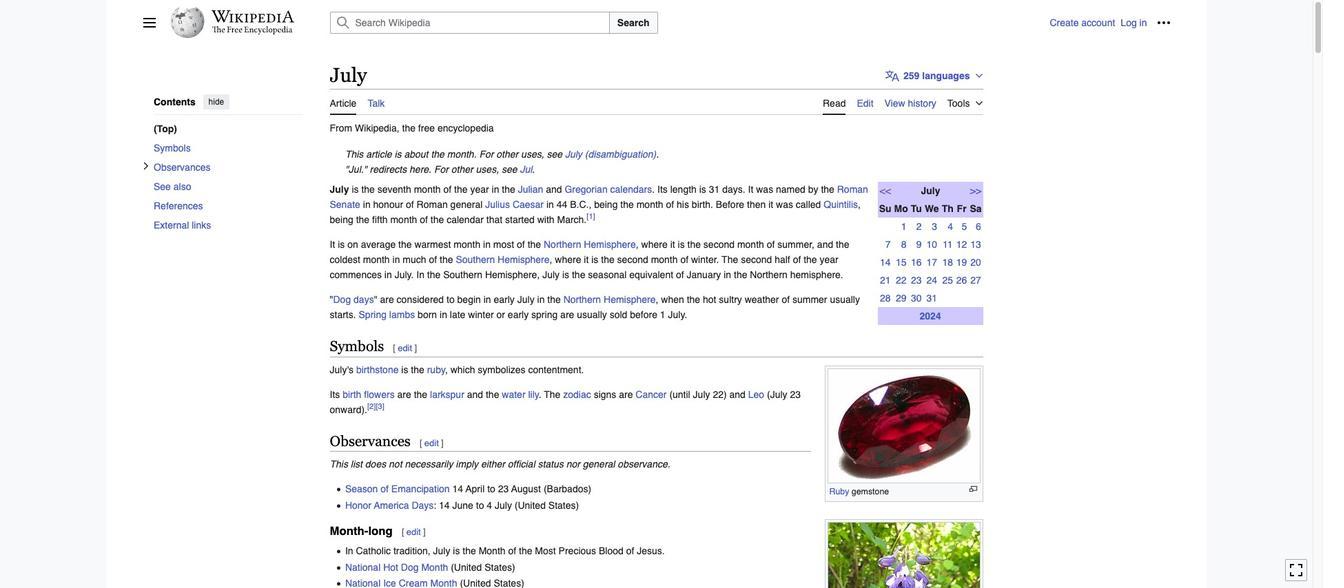Task type: locate. For each thing, give the bounding box(es) containing it.
7 link
[[880, 239, 891, 250]]

2 horizontal spatial 23
[[911, 275, 922, 286]]

northern inside , where it is the second month of winter. the second half of the year commences in july. in the southern hemisphere, july is the seasonal equivalent of january in the northern hemisphere.
[[750, 269, 788, 280]]

edit link up tradition,
[[407, 528, 421, 538]]

usually inside , when the hot sultry weather of summer usually starts.
[[830, 294, 860, 305]]

general up calendar
[[451, 199, 483, 210]]

where inside , where it is the second month of winter. the second half of the year commences in july. in the southern hemisphere, july is the seasonal equivalent of january in the northern hemisphere.
[[555, 254, 581, 265]]

0 vertical spatial symbols
[[153, 142, 190, 153]]

roman inside roman senate
[[837, 184, 869, 195]]

1 horizontal spatial its
[[658, 184, 668, 195]]

25 link
[[943, 275, 953, 286]]

wikipedia image
[[211, 10, 294, 23]]

<< link
[[880, 185, 891, 196]]

month down then
[[738, 239, 764, 250]]

6
[[976, 221, 981, 232]]

of right weather
[[782, 294, 790, 305]]

19
[[957, 257, 967, 268]]

ruby link
[[830, 487, 850, 497]]

1 vertical spatial the
[[544, 389, 561, 400]]

, inside , when the hot sultry weather of summer usually starts.
[[656, 294, 659, 305]]

dog up the starts.
[[333, 294, 351, 305]]

(united
[[515, 500, 546, 511], [451, 562, 482, 573]]

6 link
[[971, 221, 981, 232]]

sold
[[610, 309, 628, 320]]

july inside the in catholic tradition, july is the month of the most precious blood of jesus. national hot dog month (united states)
[[433, 546, 450, 557]]

fullscreen image
[[1290, 564, 1304, 578]]

tools
[[948, 98, 970, 109]]

[ edit ] up tradition,
[[402, 528, 426, 538]]

note
[[330, 147, 983, 162], [330, 162, 983, 177]]

observances up also
[[153, 162, 210, 173]]

0 vertical spatial uses,
[[521, 149, 544, 160]]

edit for symbols
[[398, 343, 412, 353]]

symbols inside july 'element'
[[330, 338, 384, 355]]

1 vertical spatial in
[[345, 546, 353, 557]]

southern up begin
[[443, 269, 483, 280]]

of right blood on the left bottom of page
[[626, 546, 634, 557]]

month down average
[[363, 254, 390, 265]]

17 link
[[927, 257, 938, 268]]

1 vertical spatial 23
[[790, 389, 801, 400]]

to down april on the bottom left of page
[[476, 500, 484, 511]]

2 horizontal spatial 14
[[880, 257, 891, 268]]

for right month.
[[479, 149, 494, 160]]

259
[[904, 70, 920, 81]]

observances up does
[[330, 433, 411, 450]]

hemisphere up hemisphere,
[[498, 254, 550, 265]]

2 vertical spatial edit link
[[407, 528, 421, 538]]

0 horizontal spatial 31
[[709, 184, 720, 195]]

1 vertical spatial southern
[[443, 269, 483, 280]]

leo
[[749, 389, 765, 400]]

to up late at the left of the page
[[447, 294, 455, 305]]

0 horizontal spatial its
[[330, 389, 340, 400]]

it inside , where it is the second month of summer, and the coldest month in much of the
[[670, 239, 675, 250]]

hemisphere up seasonal
[[584, 239, 636, 250]]

northern
[[544, 239, 581, 250], [750, 269, 788, 280], [564, 294, 601, 305]]

symbols inside 'link'
[[153, 142, 190, 153]]

" up spring
[[374, 294, 378, 305]]

1 vertical spatial dog
[[401, 562, 419, 573]]

early up the or
[[494, 294, 515, 305]]

dog inside the in catholic tradition, july is the month of the most precious blood of jesus. national hot dog month (united states)
[[401, 562, 419, 573]]

other up julian
[[497, 149, 519, 160]]

calendar
[[447, 214, 484, 225]]

31 up birth. at the top right
[[709, 184, 720, 195]]

in right january
[[724, 269, 732, 280]]

4 left the 5 link at the right top of the page
[[948, 221, 953, 232]]

0 vertical spatial edit link
[[398, 343, 412, 353]]

note containing this article is about the month. for other uses, see
[[330, 147, 983, 162]]

month down honour
[[390, 214, 417, 225]]

gregorian
[[565, 184, 608, 195]]

edit
[[398, 343, 412, 353], [425, 438, 439, 448], [407, 528, 421, 538]]

month left most
[[479, 546, 506, 557]]

,
[[858, 199, 861, 210], [636, 239, 639, 250], [550, 254, 552, 265], [656, 294, 659, 305], [446, 364, 448, 375]]

[ up necessarily
[[420, 438, 422, 448]]

this left list
[[330, 459, 348, 470]]

dog
[[333, 294, 351, 305], [401, 562, 419, 573]]

links
[[191, 219, 211, 231]]

[ edit ] for symbols
[[393, 343, 417, 353]]

being down "senate" at the top of page
[[330, 214, 353, 225]]

its left birth
[[330, 389, 340, 400]]

in honour of roman general julius caesar in 44 b.c., being the month of his birth. before then it was called quintilis
[[360, 199, 858, 210]]

being inside , being the fifth month of the calendar that started with march.
[[330, 214, 353, 225]]

july up "senate" at the top of page
[[330, 184, 349, 195]]

is down his
[[678, 239, 685, 250]]

about
[[404, 149, 428, 160]]

[ edit ] down lambs
[[393, 343, 417, 353]]

its left length
[[658, 184, 668, 195]]

month-
[[330, 525, 368, 539]]

1 horizontal spatial roman
[[837, 184, 869, 195]]

2 " from the left
[[374, 294, 378, 305]]

0 vertical spatial dog
[[333, 294, 351, 305]]

julius
[[485, 199, 510, 210]]

log in and more options image
[[1157, 16, 1171, 30]]

second for winter.
[[617, 254, 649, 265]]

and right 22)
[[730, 389, 746, 400]]

1 horizontal spatial usually
[[830, 294, 860, 305]]

1 " from the left
[[330, 294, 333, 305]]

sultry
[[719, 294, 742, 305]]

1 horizontal spatial [
[[402, 528, 404, 538]]

0 vertical spatial the
[[722, 254, 738, 265]]

this
[[345, 149, 364, 160], [330, 459, 348, 470]]

, inside , being the fifth month of the calendar that started with march.
[[858, 199, 861, 210]]

1 horizontal spatial the
[[722, 254, 738, 265]]

1 note from the top
[[330, 147, 983, 162]]

1 horizontal spatial general
[[583, 459, 615, 470]]

edit link down lambs
[[398, 343, 412, 353]]

july down 'august'
[[495, 500, 512, 511]]

in up julius
[[492, 184, 499, 195]]

is right tradition,
[[453, 546, 460, 557]]

see
[[153, 181, 171, 192]]

0 horizontal spatial observances
[[153, 162, 210, 173]]

1 vertical spatial ]
[[441, 438, 444, 448]]

gemstone
[[852, 487, 889, 497]]

to right april on the bottom left of page
[[487, 484, 496, 495]]

] down lambs
[[415, 343, 417, 353]]

this inside this article is about the month. for other uses, see july (disambiguation) . "jul." redirects here. for other uses, see jul .
[[345, 149, 364, 160]]

july main content
[[324, 62, 1171, 589]]

0 horizontal spatial general
[[451, 199, 483, 210]]

0 horizontal spatial 1
[[660, 309, 666, 320]]

[ for observances
[[420, 438, 422, 448]]

1 horizontal spatial second
[[704, 239, 735, 250]]

this article is about the month. for other uses, see july (disambiguation) . "jul." redirects here. for other uses, see jul .
[[345, 149, 659, 175]]

commences
[[330, 269, 382, 280]]

1 vertical spatial uses,
[[476, 164, 499, 175]]

of left most
[[508, 546, 516, 557]]

uses, up jul link
[[521, 149, 544, 160]]

] for month-long
[[423, 528, 426, 538]]

1 horizontal spatial 23
[[790, 389, 801, 400]]

in right log
[[1140, 17, 1147, 28]]

is inside the in catholic tradition, july is the month of the most precious blood of jesus. national hot dog month (united states)
[[453, 546, 460, 557]]

personal tools navigation
[[1050, 12, 1175, 34]]

0 vertical spatial to
[[447, 294, 455, 305]]

0 horizontal spatial being
[[330, 214, 353, 225]]

named
[[776, 184, 806, 195]]

"jul."
[[345, 164, 367, 175]]

1 vertical spatial other
[[451, 164, 473, 175]]

31 right 30 link
[[927, 293, 938, 304]]

, left when
[[656, 294, 659, 305]]

2 vertical spatial it
[[584, 254, 589, 265]]

in inside the in catholic tradition, july is the month of the most precious blood of jesus. national hot dog month (united states)
[[345, 546, 353, 557]]

23 right 22 link
[[911, 275, 922, 286]]

general
[[451, 199, 483, 210], [583, 459, 615, 470]]

14 up june
[[453, 484, 463, 495]]

0 horizontal spatial it
[[584, 254, 589, 265]]

(united for month
[[451, 562, 482, 573]]

blue delphinium (larkspur) image
[[828, 523, 981, 589]]

in inside , where it is the second month of summer, and the coldest month in much of the
[[393, 254, 400, 265]]

southern down it is on average the warmest month in most of the northern hemisphere on the left top
[[456, 254, 495, 265]]

(united down june
[[451, 562, 482, 573]]

1 horizontal spatial 1
[[902, 221, 907, 232]]

usually left sold
[[577, 309, 607, 320]]

larkspur link
[[430, 389, 465, 400]]

1 horizontal spatial observances
[[330, 433, 411, 450]]

29 link
[[896, 293, 907, 304]]

2 vertical spatial [ edit ]
[[402, 528, 426, 538]]

it inside , where it is the second month of winter. the second half of the year commences in july. in the southern hemisphere, july is the seasonal equivalent of january in the northern hemisphere.
[[584, 254, 589, 265]]

5 link
[[957, 221, 967, 232]]

44
[[557, 199, 568, 210]]

edit up necessarily
[[425, 438, 439, 448]]

1 horizontal spatial it
[[670, 239, 675, 250]]

<<
[[880, 185, 891, 196]]

0 horizontal spatial ]
[[415, 343, 417, 353]]

general right nor
[[583, 459, 615, 470]]

most
[[535, 546, 556, 557]]

it up coldest
[[330, 239, 335, 250]]

, inside , where it is the second month of winter. the second half of the year commences in july. in the southern hemisphere, july is the seasonal equivalent of january in the northern hemisphere.
[[550, 254, 552, 265]]

hemisphere.
[[791, 269, 844, 280]]

july inside season of emancipation 14 april to 23 august (barbados) honor america days : 14 june to 4 july (united states)
[[495, 500, 512, 511]]

0 vertical spatial it
[[769, 199, 774, 210]]

0 horizontal spatial for
[[434, 164, 449, 175]]

talk
[[368, 98, 385, 109]]

1 horizontal spatial it
[[748, 184, 754, 195]]

where
[[642, 239, 668, 250], [555, 254, 581, 265]]

1 vertical spatial being
[[330, 214, 353, 225]]

in up winter
[[484, 294, 491, 305]]

0 vertical spatial roman
[[837, 184, 869, 195]]

the inside , when the hot sultry weather of summer usually starts.
[[687, 294, 700, 305]]

12 link
[[957, 239, 967, 250]]

2 vertical spatial ]
[[423, 528, 426, 538]]

in down much
[[417, 269, 425, 280]]

symbols up 'july's'
[[330, 338, 384, 355]]

0 horizontal spatial where
[[555, 254, 581, 265]]

second up equivalent
[[617, 254, 649, 265]]

onward).
[[330, 404, 367, 415]]

and up 44
[[546, 184, 562, 195]]

jul link
[[520, 164, 532, 175]]

[1]
[[587, 212, 595, 221]]

august
[[511, 484, 541, 495]]

other down month.
[[451, 164, 473, 175]]

april
[[466, 484, 485, 495]]

0 vertical spatial other
[[497, 149, 519, 160]]

17
[[927, 257, 938, 268]]

hot
[[383, 562, 398, 573]]

it for winter.
[[584, 254, 589, 265]]

which
[[451, 364, 475, 375]]

caesar
[[513, 199, 544, 210]]

symbols down (top)
[[153, 142, 190, 153]]

second inside , where it is the second month of summer, and the coldest month in much of the
[[704, 239, 735, 250]]

observances inside july 'element'
[[330, 433, 411, 450]]

0 vertical spatial its
[[658, 184, 668, 195]]

states) for august
[[549, 500, 579, 511]]

edit link for month-long
[[407, 528, 421, 538]]

1 vertical spatial this
[[330, 459, 348, 470]]

1 horizontal spatial where
[[642, 239, 668, 250]]

the inside this article is about the month. for other uses, see july (disambiguation) . "jul." redirects here. for other uses, see jul .
[[431, 149, 445, 160]]

by
[[808, 184, 819, 195]]

most
[[493, 239, 514, 250]]

free
[[418, 122, 435, 133]]

1 vertical spatial it
[[670, 239, 675, 250]]

14 15 16 17 18 19 20 21 22 23 24 25 26 27
[[880, 257, 981, 286]]

begin
[[457, 294, 481, 305]]

contentment.
[[528, 364, 584, 375]]

blood
[[599, 546, 624, 557]]

2 horizontal spatial ]
[[441, 438, 444, 448]]

[3] link
[[376, 402, 385, 411]]

0 horizontal spatial the
[[544, 389, 561, 400]]

27
[[971, 275, 981, 286]]

1 horizontal spatial 4
[[948, 221, 953, 232]]

(united inside the in catholic tradition, july is the month of the most precious blood of jesus. national hot dog month (united states)
[[451, 562, 482, 573]]

from wikipedia, the free encyclopedia
[[330, 122, 494, 133]]

7
[[886, 239, 891, 250]]

northern hemisphere link up , where it is the second month of winter. the second half of the year commences in july. in the southern hemisphere, july is the seasonal equivalent of january in the northern hemisphere.
[[544, 239, 636, 250]]

dog down tradition,
[[401, 562, 419, 573]]

jesus.
[[637, 546, 665, 557]]

" up the starts.
[[330, 294, 333, 305]]

states) inside season of emancipation 14 april to 23 august (barbados) honor america days : 14 june to 4 july (united states)
[[549, 500, 579, 511]]

in
[[417, 269, 425, 280], [345, 546, 353, 557]]

july's
[[330, 364, 354, 375]]

of right honour
[[406, 199, 414, 210]]

the inside , where it is the second month of winter. the second half of the year commences in july. in the southern hemisphere, july is the seasonal equivalent of january in the northern hemisphere.
[[722, 254, 738, 265]]

year up julius
[[470, 184, 489, 195]]

1 vertical spatial where
[[555, 254, 581, 265]]

2 horizontal spatial [
[[420, 438, 422, 448]]

1 horizontal spatial (united
[[515, 500, 546, 511]]

] up necessarily
[[441, 438, 444, 448]]

on
[[348, 239, 358, 250]]

birthstone
[[356, 364, 399, 375]]

1 vertical spatial states)
[[485, 562, 515, 573]]

2 vertical spatial [
[[402, 528, 404, 538]]

national hot dog month link
[[345, 562, 448, 573]]

14 left 15
[[880, 257, 891, 268]]

24
[[927, 275, 938, 286]]

july inside , where it is the second month of winter. the second half of the year commences in july. in the southern hemisphere, july is the seasonal equivalent of january in the northern hemisphere.
[[543, 269, 560, 280]]

1 vertical spatial northern
[[750, 269, 788, 280]]

0 horizontal spatial in
[[345, 546, 353, 557]]

1 horizontal spatial to
[[476, 500, 484, 511]]

1 horizontal spatial was
[[776, 199, 793, 210]]

2 vertical spatial 23
[[498, 484, 509, 495]]

states) inside the in catholic tradition, july is the month of the most precious blood of jesus. national hot dog month (united states)
[[485, 562, 515, 573]]

uses, down month.
[[476, 164, 499, 175]]

northern down march.
[[544, 239, 581, 250]]

0 vertical spatial in
[[417, 269, 425, 280]]

in left much
[[393, 254, 400, 265]]

list
[[351, 459, 363, 470]]

" dog days " are considered to begin in early july in the northern hemisphere
[[330, 294, 656, 305]]

0 vertical spatial northern hemisphere link
[[544, 239, 636, 250]]

this for this list does not necessarily imply either official status nor general observance.
[[330, 459, 348, 470]]

then
[[747, 199, 766, 210]]

(united inside season of emancipation 14 april to 23 august (barbados) honor america days : 14 june to 4 july (united states)
[[515, 500, 546, 511]]

of up honor america days link
[[381, 484, 389, 495]]

0 vertical spatial it
[[748, 184, 754, 195]]

1 horizontal spatial "
[[374, 294, 378, 305]]

month up equivalent
[[651, 254, 678, 265]]

23 right (july
[[790, 389, 801, 400]]

see up july is the seventh month of the year in the julian and gregorian calendars . its length is 31 days. it was named by the
[[547, 149, 563, 160]]

[ edit ] for month-long
[[402, 528, 426, 538]]

2 note from the top
[[330, 162, 983, 177]]

average
[[361, 239, 396, 250]]

14 inside 14 15 16 17 18 19 20 21 22 23 24 25 26 27
[[880, 257, 891, 268]]

it up seasonal
[[584, 254, 589, 265]]

11
[[943, 239, 953, 250]]

27 link
[[971, 275, 981, 286]]

, inside , where it is the second month of summer, and the coldest month in much of the
[[636, 239, 639, 250]]

month inside , being the fifth month of the calendar that started with march.
[[390, 214, 417, 225]]

2 horizontal spatial to
[[487, 484, 496, 495]]

1 horizontal spatial july.
[[668, 309, 687, 320]]

0 horizontal spatial other
[[451, 164, 473, 175]]

edit down lambs
[[398, 343, 412, 353]]

0 horizontal spatial second
[[617, 254, 649, 265]]

1 vertical spatial 14
[[453, 484, 463, 495]]

hemisphere,
[[485, 269, 540, 280]]

11 link
[[943, 239, 953, 250]]

0 vertical spatial general
[[451, 199, 483, 210]]

external
[[153, 219, 189, 231]]

[ edit ] up necessarily
[[420, 438, 444, 448]]

in left 44
[[547, 199, 554, 210]]

22)
[[713, 389, 727, 400]]

observances link
[[153, 157, 302, 177]]

in inside personal tools navigation
[[1140, 17, 1147, 28]]

1 horizontal spatial see
[[547, 149, 563, 160]]

1 horizontal spatial ]
[[423, 528, 426, 538]]

was down named on the top of page
[[776, 199, 793, 210]]

2 vertical spatial edit
[[407, 528, 421, 538]]

1 vertical spatial [
[[420, 438, 422, 448]]

july element
[[330, 115, 983, 589]]

july inside this article is about the month. for other uses, see july (disambiguation) . "jul." redirects here. for other uses, see jul .
[[565, 149, 582, 160]]

1 horizontal spatial for
[[479, 149, 494, 160]]

roman up calendar
[[417, 199, 448, 210]]

0 vertical spatial see
[[547, 149, 563, 160]]

23 inside 14 15 16 17 18 19 20 21 22 23 24 25 26 27
[[911, 275, 922, 286]]

july. down much
[[395, 269, 414, 280]]

[ edit ]
[[393, 343, 417, 353], [420, 438, 444, 448], [402, 528, 426, 538]]

where inside , where it is the second month of summer, and the coldest month in much of the
[[642, 239, 668, 250]]

1 horizontal spatial in
[[417, 269, 425, 280]]

being down gregorian calendars link
[[594, 199, 618, 210]]

.
[[656, 149, 659, 160], [532, 164, 535, 175], [652, 184, 655, 195], [539, 389, 542, 400]]

1 vertical spatial usually
[[577, 309, 607, 320]]

weather
[[745, 294, 779, 305]]

>>
[[970, 185, 982, 196]]

second up winter.
[[704, 239, 735, 250]]

0 vertical spatial 23
[[911, 275, 922, 286]]

, where it is the second month of winter. the second half of the year commences in july. in the southern hemisphere, july is the seasonal equivalent of january in the northern hemisphere.
[[330, 254, 844, 280]]

spring
[[532, 309, 558, 320]]

>> link
[[970, 185, 982, 196]]

history
[[908, 98, 937, 109]]

0 horizontal spatial 14
[[439, 500, 450, 511]]

1 horizontal spatial being
[[594, 199, 618, 210]]

states) for of
[[485, 562, 515, 573]]



Task type: describe. For each thing, give the bounding box(es) containing it.
born
[[418, 309, 437, 320]]

of right half at the right top of page
[[793, 254, 801, 265]]

is up "senate" at the top of page
[[352, 184, 359, 195]]

Search search field
[[313, 12, 1050, 34]]

see also link
[[153, 177, 302, 196]]

2 horizontal spatial it
[[769, 199, 774, 210]]

late
[[450, 309, 466, 320]]

in left most
[[483, 239, 491, 250]]

th
[[942, 203, 954, 214]]

in down average
[[385, 269, 392, 280]]

second for summer,
[[704, 239, 735, 250]]

menu image
[[142, 16, 156, 30]]

1 vertical spatial roman
[[417, 199, 448, 210]]

15 link
[[896, 257, 907, 268]]

x small image
[[142, 162, 150, 170]]

references link
[[153, 196, 302, 215]]

leo link
[[749, 389, 765, 400]]

259 languages
[[904, 70, 970, 81]]

edit for observances
[[425, 438, 439, 448]]

this for this article is about the month. for other uses, see july (disambiguation) . "jul." redirects here. for other uses, see jul .
[[345, 149, 364, 160]]

0 horizontal spatial dog
[[333, 294, 351, 305]]

where for winter.
[[555, 254, 581, 265]]

15
[[896, 257, 907, 268]]

0 vertical spatial northern
[[544, 239, 581, 250]]

1 vertical spatial 1
[[660, 309, 666, 320]]

july up spring lambs born in late winter or early spring are usually sold before 1 july. on the bottom of the page
[[518, 294, 535, 305]]

:
[[434, 500, 436, 511]]

10 link
[[927, 239, 938, 250]]

edit for month-long
[[407, 528, 421, 538]]

lambs
[[389, 309, 415, 320]]

june
[[453, 500, 474, 511]]

ruby link
[[427, 364, 446, 375]]

this list does not necessarily imply either official status nor general observance.
[[330, 459, 670, 470]]

where for summer,
[[642, 239, 668, 250]]

22 link
[[896, 275, 907, 286]]

[1] link
[[587, 212, 595, 221]]

26 link
[[957, 275, 967, 286]]

28 29 30 31
[[880, 293, 938, 304]]

, for , being the fifth month of the calendar that started with march.
[[858, 199, 861, 210]]

of inside , when the hot sultry weather of summer usually starts.
[[782, 294, 790, 305]]

is down , where it is the second month of summer, and the coldest month in much of the
[[562, 269, 569, 280]]

[ edit ] for observances
[[420, 438, 444, 448]]

, left which
[[446, 364, 448, 375]]

article
[[330, 98, 357, 109]]

2024
[[920, 311, 941, 322]]

in left late at the left of the page
[[440, 309, 447, 320]]

, for , when the hot sultry weather of summer usually starts.
[[656, 294, 659, 305]]

of up half at the right top of page
[[767, 239, 775, 250]]

1 vertical spatial general
[[583, 459, 615, 470]]

does
[[365, 459, 386, 470]]

20 link
[[971, 257, 981, 268]]

month down the calendars at the top of the page
[[637, 199, 664, 210]]

1 vertical spatial early
[[508, 309, 529, 320]]

with
[[537, 214, 555, 225]]

, for , where it is the second month of summer, and the coldest month in much of the
[[636, 239, 639, 250]]

is up seasonal
[[592, 254, 599, 265]]

birth flowers link
[[343, 389, 395, 400]]

considered
[[397, 294, 444, 305]]

23 inside (july 23 onward).
[[790, 389, 801, 400]]

is inside , where it is the second month of summer, and the coldest month in much of the
[[678, 239, 685, 250]]

] for symbols
[[415, 343, 417, 353]]

19 link
[[957, 257, 967, 268]]

of inside , being the fifth month of the calendar that started with march.
[[420, 214, 428, 225]]

9
[[917, 239, 922, 250]]

read
[[823, 98, 846, 109]]

0 vertical spatial early
[[494, 294, 515, 305]]

1 vertical spatial see
[[502, 164, 517, 175]]

20
[[971, 257, 981, 268]]

either
[[481, 459, 505, 470]]

in up spring
[[537, 294, 545, 305]]

honor
[[345, 500, 372, 511]]

3
[[932, 221, 938, 232]]

necessarily
[[405, 459, 453, 470]]

and inside , where it is the second month of summer, and the coldest month in much of the
[[817, 239, 834, 250]]

it for summer,
[[670, 239, 675, 250]]

0 vertical spatial being
[[594, 199, 618, 210]]

references
[[153, 200, 203, 211]]

0 horizontal spatial month
[[421, 562, 448, 573]]

or
[[497, 309, 505, 320]]

2 vertical spatial to
[[476, 500, 484, 511]]

view history link
[[885, 89, 937, 113]]

january
[[687, 269, 721, 280]]

[ for month-long
[[402, 528, 404, 538]]

symbolizes
[[478, 364, 526, 375]]

0 horizontal spatial usually
[[577, 309, 607, 320]]

of left winter.
[[681, 254, 689, 265]]

spring lambs born in late winter or early spring are usually sold before 1 july.
[[359, 309, 687, 320]]

fifth
[[372, 214, 388, 225]]

is right birthstone link
[[401, 364, 408, 375]]

july up 'article' "link"
[[330, 64, 367, 86]]

year inside , where it is the second month of winter. the second half of the year commences in july. in the southern hemisphere, july is the seasonal equivalent of january in the northern hemisphere.
[[820, 254, 839, 265]]

season
[[345, 484, 378, 495]]

0 vertical spatial southern
[[456, 254, 495, 265]]

2 vertical spatial hemisphere
[[604, 294, 656, 305]]

of up calendar
[[444, 184, 452, 195]]

4 inside season of emancipation 14 april to 23 august (barbados) honor america days : 14 june to 4 july (united states)
[[487, 500, 492, 511]]

1 horizontal spatial month
[[479, 546, 506, 557]]

in left honour
[[363, 199, 371, 210]]

30
[[911, 293, 922, 304]]

in inside , where it is the second month of winter. the second half of the year commences in july. in the southern hemisphere, july is the seasonal equivalent of january in the northern hemisphere.
[[417, 269, 425, 280]]

july left 22)
[[693, 389, 710, 400]]

24 link
[[927, 275, 938, 286]]

edit link
[[857, 89, 874, 113]]

1 vertical spatial northern hemisphere link
[[564, 294, 656, 305]]

9 10 11 12 13
[[917, 239, 981, 250]]

days
[[412, 500, 434, 511]]

is left on
[[338, 239, 345, 250]]

is inside this article is about the month. for other uses, see july (disambiguation) . "jul." redirects here. for other uses, see jul .
[[395, 149, 402, 160]]

(united for july
[[515, 500, 546, 511]]

9 link
[[911, 239, 922, 250]]

the free encyclopedia image
[[212, 26, 293, 35]]

winter.
[[691, 254, 719, 265]]

hide button
[[203, 94, 229, 110]]

28
[[880, 293, 891, 304]]

and down which
[[467, 389, 483, 400]]

2 vertical spatial northern
[[564, 294, 601, 305]]

0 vertical spatial observances
[[153, 162, 210, 173]]

southern hemisphere
[[456, 254, 550, 265]]

su mo tu we th fr sa
[[879, 203, 982, 214]]

language progressive image
[[886, 69, 900, 83]]

july is the seventh month of the year in the julian and gregorian calendars . its length is 31 days. it was named by the
[[330, 184, 837, 195]]

edit link for symbols
[[398, 343, 412, 353]]

status
[[538, 459, 564, 470]]

month down here. on the left of the page
[[414, 184, 441, 195]]

is up birth. at the top right
[[700, 184, 707, 195]]

0 vertical spatial 31
[[709, 184, 720, 195]]

july (disambiguation) link
[[565, 149, 656, 160]]

1 horizontal spatial other
[[497, 149, 519, 160]]

external links link
[[153, 215, 302, 235]]

(barbados)
[[544, 484, 592, 495]]

1 vertical spatial for
[[434, 164, 449, 175]]

southern inside , where it is the second month of winter. the second half of the year commences in july. in the southern hemisphere, july is the seasonal equivalent of january in the northern hemisphere.
[[443, 269, 483, 280]]

larkspur
[[430, 389, 465, 400]]

0 horizontal spatial it
[[330, 239, 335, 250]]

0 horizontal spatial year
[[470, 184, 489, 195]]

month inside , where it is the second month of winter. the second half of the year commences in july. in the southern hemisphere, july is the seasonal equivalent of january in the northern hemisphere.
[[651, 254, 678, 265]]

before
[[630, 309, 658, 320]]

0 horizontal spatial was
[[756, 184, 774, 195]]

july up su mo tu we th fr sa
[[921, 185, 941, 196]]

are right spring
[[561, 309, 574, 320]]

22
[[896, 275, 907, 286]]

, for , where it is the second month of winter. the second half of the year commences in july. in the southern hemisphere, july is the seasonal equivalent of january in the northern hemisphere.
[[550, 254, 552, 265]]

Search Wikipedia search field
[[330, 12, 610, 34]]

birthstone link
[[356, 364, 399, 375]]

(july 23 onward).
[[330, 389, 801, 415]]

spring lambs link
[[359, 309, 415, 320]]

0 vertical spatial for
[[479, 149, 494, 160]]

2 horizontal spatial second
[[741, 254, 772, 265]]

imply
[[456, 459, 478, 470]]

(disambiguation)
[[585, 149, 656, 160]]

[ for symbols
[[393, 343, 396, 353]]

su
[[879, 203, 892, 214]]

1 vertical spatial hemisphere
[[498, 254, 550, 265]]

23 inside season of emancipation 14 april to 23 august (barbados) honor america days : 14 june to 4 july (united states)
[[498, 484, 509, 495]]

are right flowers
[[397, 389, 411, 400]]

are right signs
[[619, 389, 633, 400]]

of left january
[[676, 269, 684, 280]]

symbols link
[[153, 138, 302, 157]]

july. inside , where it is the second month of winter. the second half of the year commences in july. in the southern hemisphere, july is the seasonal equivalent of january in the northern hemisphere.
[[395, 269, 414, 280]]

external links
[[153, 219, 211, 231]]

1 vertical spatial was
[[776, 199, 793, 210]]

it is on average the warmest month in most of the northern hemisphere
[[330, 239, 636, 250]]

1 horizontal spatial 31
[[927, 293, 938, 304]]

of down warmest
[[429, 254, 437, 265]]

cancer
[[636, 389, 667, 400]]

1 vertical spatial july.
[[668, 309, 687, 320]]

log in link
[[1121, 17, 1147, 28]]

ruby gemstone image
[[828, 369, 981, 484]]

read link
[[823, 89, 846, 115]]

0 vertical spatial hemisphere
[[584, 239, 636, 250]]

note containing "jul." redirects here. for other uses, see
[[330, 162, 983, 177]]

of inside season of emancipation 14 april to 23 august (barbados) honor america days : 14 june to 4 july (united states)
[[381, 484, 389, 495]]

of left his
[[666, 199, 674, 210]]

2 vertical spatial 14
[[439, 500, 450, 511]]

2
[[917, 221, 922, 232]]

of right most
[[517, 239, 525, 250]]

5
[[962, 221, 967, 232]]

winter
[[468, 309, 494, 320]]

edit link for observances
[[425, 438, 439, 448]]

] for observances
[[441, 438, 444, 448]]

are up spring lambs link
[[380, 294, 394, 305]]

month down calendar
[[454, 239, 481, 250]]

article link
[[330, 89, 357, 115]]

zodiac link
[[563, 389, 591, 400]]

0 horizontal spatial uses,
[[476, 164, 499, 175]]

(until
[[670, 389, 691, 400]]

1 vertical spatial to
[[487, 484, 496, 495]]



Task type: vqa. For each thing, say whether or not it's contained in the screenshot.
sultry
yes



